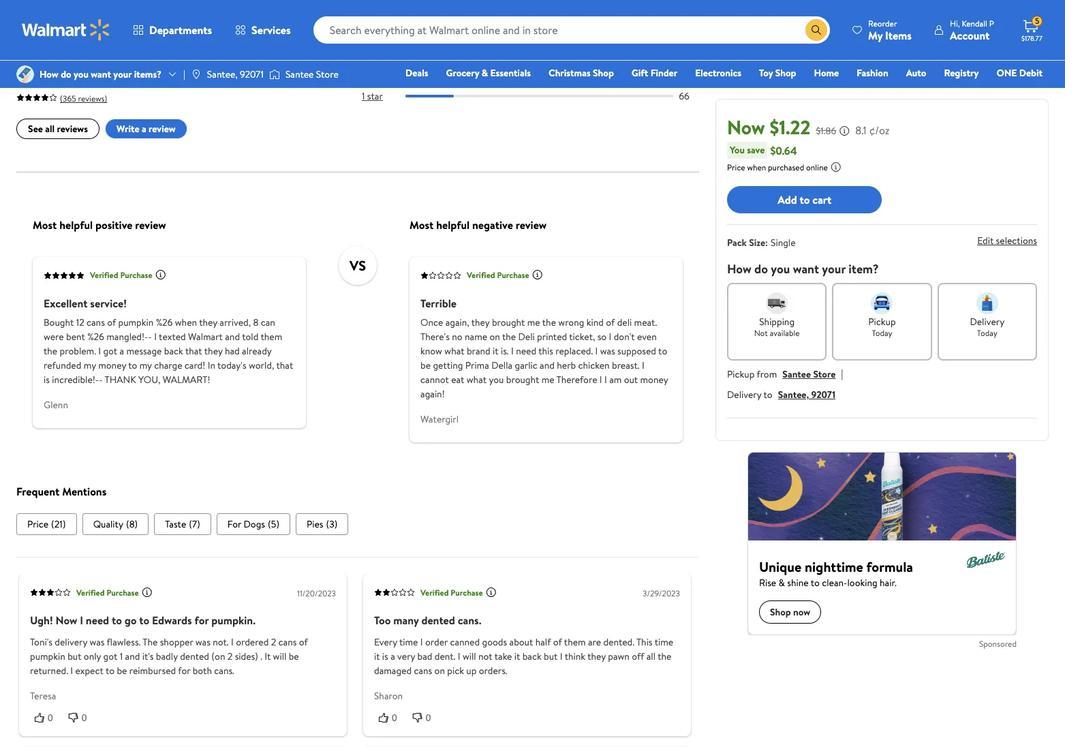 Task type: locate. For each thing, give the bounding box(es) containing it.
2 but from the left
[[544, 650, 558, 663]]

list item containing taste
[[154, 513, 211, 535]]

1 horizontal spatial your
[[822, 260, 846, 277]]

stars for 5 stars
[[369, 29, 389, 43]]

1 horizontal spatial money
[[640, 373, 668, 386]]

be down know
[[421, 358, 431, 372]]

4 progress bar from the top
[[406, 95, 673, 98]]

0 down bad
[[426, 712, 431, 723]]

there's
[[421, 330, 450, 343]]

0 down "sharon"
[[392, 712, 397, 723]]

2 today from the left
[[977, 327, 998, 339]]

you up (365 reviews) at the top
[[74, 67, 89, 81]]

money
[[98, 358, 126, 372], [640, 373, 668, 386]]

1 vertical spatial when
[[175, 315, 197, 329]]

1 horizontal spatial them
[[564, 635, 586, 649]]

3 list item from the left
[[154, 513, 211, 535]]

0 horizontal spatial and
[[125, 650, 140, 663]]

is down every
[[382, 650, 388, 663]]

1 horizontal spatial 5
[[362, 29, 367, 43]]

0 vertical spatial when
[[747, 162, 766, 173]]

go
[[125, 613, 137, 628]]

0 horizontal spatial my
[[84, 358, 96, 372]]

to left cart
[[800, 192, 810, 207]]

0 vertical spatial on
[[490, 330, 500, 343]]

the inside excellent service! bought 12 cans of pumpkin %26 when they arrived, 8 can were bent %26 mangled!-- i texted walmart and told them the problem.  i got a message back that they had already refunded my money to my charge card!  in today's world, that is incredible!-- thank you, walmart!
[[44, 344, 57, 358]]

is
[[44, 373, 50, 386], [382, 650, 388, 663]]

them inside every time i order canned goods about half of them are dented. this time it is a very bad dent. i will not take it back but i think they pawn off all the damaged cans on pick up orders.
[[564, 635, 586, 649]]

verified purchase information image
[[155, 269, 166, 280], [142, 587, 152, 598]]

0 horizontal spatial %26
[[87, 330, 104, 343]]

1 vertical spatial you
[[771, 260, 790, 277]]

bad
[[418, 650, 432, 663]]

2 horizontal spatial 2
[[362, 74, 367, 88]]

write a review
[[117, 122, 176, 136]]

1 horizontal spatial helpful
[[436, 217, 470, 232]]

of inside excellent service! bought 12 cans of pumpkin %26 when they arrived, 8 can were bent %26 mangled!-- i texted walmart and told them the problem.  i got a message back that they had already refunded my money to my charge card!  in today's world, that is incredible!-- thank you, walmart!
[[107, 315, 116, 329]]

toni's
[[30, 635, 52, 649]]

0 vertical spatial is
[[44, 373, 50, 386]]

back inside excellent service! bought 12 cans of pumpkin %26 when they arrived, 8 can were bent %26 mangled!-- i texted walmart and told them the problem.  i got a message back that they had already refunded my money to my charge card!  in today's world, that is incredible!-- thank you, walmart!
[[164, 344, 183, 358]]

review for most helpful positive review
[[135, 217, 166, 232]]

2 got from the top
[[103, 650, 117, 663]]

| right the santee store button on the right of the page
[[841, 366, 844, 381]]

helpful left positive
[[59, 217, 93, 232]]

today inside the delivery today
[[977, 327, 998, 339]]

1 horizontal spatial delivery
[[970, 315, 1005, 329]]

list item down mentions
[[82, 513, 149, 535]]

1 horizontal spatial was
[[196, 635, 211, 649]]

0 vertical spatial %26
[[156, 315, 173, 329]]

when down save
[[747, 162, 766, 173]]

1 will from the left
[[273, 650, 287, 663]]

92071 down the santee store button on the right of the page
[[812, 388, 836, 401]]

cannot
[[421, 373, 449, 386]]

2 progress bar from the top
[[406, 65, 673, 68]]

to inside add to cart button
[[800, 192, 810, 207]]

now $1.22
[[727, 114, 811, 140]]

your for item?
[[822, 260, 846, 277]]

2 vertical spatial you
[[489, 373, 504, 386]]

list item right '(7)'
[[217, 513, 290, 535]]

all inside every time i order canned goods about half of them are dented. this time it is a very bad dent. i will not take it back but i think they pawn off all the damaged cans on pick up orders.
[[647, 650, 656, 663]]

2 list item from the left
[[82, 513, 149, 535]]

got down mangled!-
[[103, 344, 117, 358]]

taste (7)
[[165, 518, 200, 531]]

2 my from the left
[[140, 358, 152, 372]]

92071 down services popup button
[[240, 67, 264, 81]]

della
[[492, 358, 513, 372]]

2 horizontal spatial was
[[600, 344, 615, 358]]

1 today from the left
[[872, 327, 893, 339]]

today inside pickup today
[[872, 327, 893, 339]]

list item containing quality
[[82, 513, 149, 535]]

 image for santee store
[[269, 67, 280, 81]]

money up thank
[[98, 358, 126, 372]]

shop
[[593, 66, 614, 80], [776, 66, 797, 80]]

0 vertical spatial pumpkin
[[118, 315, 154, 329]]

1 vertical spatial verified purchase information image
[[486, 587, 497, 598]]

is inside excellent service! bought 12 cans of pumpkin %26 when they arrived, 8 can were bent %26 mangled!-- i texted walmart and told them the problem.  i got a message back that they had already refunded my money to my charge card!  in today's world, that is incredible!-- thank you, walmart!
[[44, 373, 50, 386]]

shop inside toy shop link
[[776, 66, 797, 80]]

5 list item from the left
[[296, 513, 349, 535]]

1 inside toni's delivery was flawless.  the shopper was not. i ordered 2 cans of pumpkin but only got 1 and it's badly dented (on 2 sides) . it will be returned. i expect to be reimbursed for both cans.
[[120, 650, 123, 663]]

verified down most helpful negative review
[[467, 269, 495, 281]]

0 horizontal spatial on
[[435, 664, 445, 678]]

1 horizontal spatial want
[[793, 260, 819, 277]]

santee store
[[286, 67, 339, 81]]

shop inside christmas shop link
[[593, 66, 614, 80]]

1 most from the left
[[33, 217, 57, 232]]

0 button down "sharon"
[[374, 711, 408, 725]]

 image for how do you want your items?
[[16, 65, 34, 83]]

on right the 'name'
[[490, 330, 500, 343]]

0 vertical spatial and
[[225, 330, 240, 343]]

2 0 from the left
[[82, 712, 87, 723]]

1 vertical spatial them
[[564, 635, 586, 649]]

store left 3 at top left
[[316, 67, 339, 81]]

arrived,
[[220, 315, 251, 329]]

0 horizontal spatial today
[[872, 327, 893, 339]]

the down were
[[44, 344, 57, 358]]

price left (21)
[[27, 518, 48, 531]]

0 vertical spatial cans.
[[458, 613, 482, 628]]

terrible once again, they brought me the wrong kind of deli meat. there's no name on the deli printed ticket, so i don't even know what brand it is. i need this replaced. i was supposed to be getting prima della garlic and herb chicken breast. i cannot eat what you brought me therefore i i am out money again!
[[421, 296, 668, 401]]

they up walmart
[[199, 315, 217, 329]]

intent image for delivery image
[[977, 292, 998, 314]]

and inside toni's delivery was flawless.  the shopper was not. i ordered 2 cans of pumpkin but only got 1 and it's badly dented (on 2 sides) . it will be returned. i expect to be reimbursed for both cans.
[[125, 650, 140, 663]]

how up "(365 reviews)" "link"
[[40, 67, 58, 81]]

1 stars from the top
[[369, 29, 389, 43]]

0 vertical spatial dented
[[422, 613, 455, 628]]

list item right (8)
[[154, 513, 211, 535]]

1 horizontal spatial my
[[140, 358, 152, 372]]

2 will from the left
[[463, 650, 476, 663]]

need left the go
[[86, 613, 109, 628]]

dented up both at the left
[[180, 650, 209, 663]]

purchase up service!
[[120, 269, 152, 281]]

2 0 button from the left
[[64, 711, 98, 725]]

of inside 4 out of 5
[[78, 54, 93, 77]]

1 vertical spatial 1
[[120, 650, 123, 663]]

santee down the services
[[286, 67, 314, 81]]

do down pack size : single in the top right of the page
[[755, 260, 768, 277]]

chicken
[[578, 358, 610, 372]]

8
[[253, 315, 259, 329]]

edit
[[978, 234, 994, 248]]

2 shop from the left
[[776, 66, 797, 80]]

1 vertical spatial brought
[[506, 373, 539, 386]]

0 horizontal spatial me
[[527, 315, 540, 329]]

92071 inside pickup from santee store | delivery to santee, 92071
[[812, 388, 836, 401]]

1 vertical spatial a
[[120, 344, 124, 358]]

1 vertical spatial be
[[289, 650, 299, 663]]

of up (365 reviews) at the top
[[78, 54, 93, 77]]

them up think
[[564, 635, 586, 649]]

1 horizontal spatial shop
[[776, 66, 797, 80]]

that right world,
[[276, 358, 293, 372]]

price (21)
[[27, 518, 66, 531]]

heading
[[16, 0, 699, 19]]

pickup inside pickup from santee store | delivery to santee, 92071
[[727, 367, 755, 381]]

helpful for negative
[[436, 217, 470, 232]]

half
[[536, 635, 551, 649]]

a right write
[[142, 122, 146, 136]]

see
[[28, 122, 43, 136]]

search icon image
[[811, 25, 822, 35]]

reorder
[[868, 17, 897, 29]]

price for price (21)
[[27, 518, 48, 531]]

2 horizontal spatial be
[[421, 358, 431, 372]]

1 horizontal spatial all
[[647, 650, 656, 663]]

you for how do you want your items?
[[74, 67, 89, 81]]

2
[[362, 74, 367, 88], [271, 635, 276, 649], [228, 650, 233, 663]]

0 vertical spatial 1
[[362, 90, 365, 103]]

verified purchase information image up ugh!  now i need to go to edwards for pumpkin.
[[142, 587, 152, 598]]

pies (3)
[[307, 518, 338, 531]]

all right see
[[45, 122, 55, 136]]

today
[[872, 327, 893, 339], [977, 327, 998, 339]]

item?
[[849, 260, 879, 277]]

list item down frequent
[[16, 513, 77, 535]]

0 horizontal spatial time
[[399, 635, 418, 649]]

do
[[61, 67, 71, 81], [755, 260, 768, 277]]

0 horizontal spatial when
[[175, 315, 197, 329]]

items?
[[134, 67, 162, 81]]

1 vertical spatial santee
[[783, 367, 811, 381]]

0 vertical spatial money
[[98, 358, 126, 372]]

they up the 'name'
[[472, 315, 490, 329]]

store up santee, 92071 button
[[814, 367, 836, 381]]

%26 right the bent
[[87, 330, 104, 343]]

progress bar for 22
[[406, 65, 673, 68]]

need inside terrible once again, they brought me the wrong kind of deli meat. there's no name on the deli printed ticket, so i don't even know what brand it is. i need this replaced. i was supposed to be getting prima della garlic and herb chicken breast. i cannot eat what you brought me therefore i i am out money again!
[[516, 344, 537, 358]]

verified purchase information image up "texted"
[[155, 269, 166, 280]]

when up "texted"
[[175, 315, 197, 329]]

what down prima on the top left of page
[[467, 373, 487, 386]]

(3)
[[326, 518, 338, 531]]

cans inside every time i order canned goods about half of them are dented. this time it is a very bad dent. i will not take it back but i think they pawn off all the damaged cans on pick up orders.
[[414, 664, 432, 678]]

i
[[154, 330, 157, 343], [609, 330, 612, 343], [98, 344, 101, 358], [511, 344, 514, 358], [595, 344, 598, 358], [642, 358, 645, 372], [600, 373, 602, 386], [605, 373, 607, 386], [80, 613, 83, 628], [231, 635, 234, 649], [420, 635, 423, 649], [458, 650, 460, 663], [560, 650, 563, 663], [70, 664, 73, 678]]

it down every
[[374, 650, 380, 663]]

1 horizontal spatial most
[[410, 217, 434, 232]]

got right "only"
[[103, 650, 117, 663]]

0 button down "teresa"
[[30, 711, 64, 725]]

%26
[[156, 315, 173, 329], [87, 330, 104, 343]]

0 horizontal spatial be
[[117, 664, 127, 678]]

walmart!
[[163, 373, 210, 386]]

deals
[[406, 66, 428, 80]]

all right the off
[[647, 650, 656, 663]]

3 stars from the top
[[369, 74, 389, 88]]

0 horizontal spatial how
[[40, 67, 58, 81]]

a down mangled!-
[[120, 344, 124, 358]]

helpful for positive
[[59, 217, 93, 232]]

toni's delivery was flawless.  the shopper was not. i ordered 2 cans of pumpkin but only got 1 and it's badly dented (on 2 sides) . it will be returned. i expect to be reimbursed for both cans.
[[30, 635, 308, 678]]

0 vertical spatial be
[[421, 358, 431, 372]]

1 vertical spatial now
[[56, 613, 77, 628]]

was
[[600, 344, 615, 358], [90, 635, 105, 649], [196, 635, 211, 649]]

returned.
[[30, 664, 68, 678]]

world,
[[249, 358, 274, 372]]

money inside terrible once again, they brought me the wrong kind of deli meat. there's no name on the deli printed ticket, so i don't even know what brand it is. i need this replaced. i was supposed to be getting prima della garlic and herb chicken breast. i cannot eat what you brought me therefore i i am out money again!
[[640, 373, 668, 386]]

do up "(365 reviews)" "link"
[[61, 67, 71, 81]]

progress bar inside "5 stars" button
[[406, 35, 673, 37]]

stars for 3 stars
[[369, 59, 389, 73]]

2 most from the left
[[410, 217, 434, 232]]

0 horizontal spatial money
[[98, 358, 126, 372]]

departments
[[149, 22, 212, 37]]

was left not.
[[196, 635, 211, 649]]

progress bar for 66
[[406, 95, 673, 98]]

cans down service!
[[87, 315, 105, 329]]

am
[[609, 373, 622, 386]]

2 horizontal spatial and
[[540, 358, 555, 372]]

to inside toni's delivery was flawless.  the shopper was not. i ordered 2 cans of pumpkin but only got 1 and it's badly dented (on 2 sides) . it will be returned. i expect to be reimbursed for both cans.
[[106, 664, 115, 678]]

santee
[[286, 67, 314, 81], [783, 367, 811, 381]]

-
[[148, 330, 152, 343], [99, 373, 103, 386]]

1 got from the top
[[103, 344, 117, 358]]

2 right (on
[[228, 650, 233, 663]]

1 vertical spatial 92071
[[812, 388, 836, 401]]

back inside every time i order canned goods about half of them are dented. this time it is a very bad dent. i will not take it back but i think they pawn off all the damaged cans on pick up orders.
[[523, 650, 542, 663]]

incredible!-
[[52, 373, 99, 386]]

0 horizontal spatial for
[[178, 664, 190, 678]]

0 horizontal spatial helpful
[[59, 217, 93, 232]]

0 down "teresa"
[[48, 712, 53, 723]]

it right take
[[515, 650, 520, 663]]

delivery down from
[[727, 388, 762, 401]]

list containing price
[[16, 513, 699, 535]]

1 horizontal spatial need
[[516, 344, 537, 358]]

verified purchase down negative
[[467, 269, 529, 281]]

departments button
[[121, 14, 224, 46]]

1 horizontal spatial santee,
[[778, 388, 809, 401]]

(on
[[212, 650, 225, 663]]

0 horizontal spatial back
[[164, 344, 183, 358]]

how for how do you want your item?
[[727, 260, 752, 277]]

1 vertical spatial santee,
[[778, 388, 809, 401]]

4 list item from the left
[[217, 513, 290, 535]]

replaced.
[[556, 344, 593, 358]]

5 up $178.77
[[1035, 15, 1040, 27]]

of left "deli"
[[606, 315, 615, 329]]

again!
[[421, 387, 445, 401]]

list item containing for dogs
[[217, 513, 290, 535]]

0 horizontal spatial delivery
[[727, 388, 762, 401]]

0 horizontal spatial price
[[27, 518, 48, 531]]

1 horizontal spatial verified purchase information image
[[155, 269, 166, 280]]

2 vertical spatial stars
[[369, 74, 389, 88]]

1 horizontal spatial out
[[624, 373, 638, 386]]

cans. up canned
[[458, 613, 482, 628]]

the
[[143, 635, 158, 649]]

1 horizontal spatial verified purchase information image
[[532, 269, 543, 280]]

to right expect
[[106, 664, 115, 678]]

this
[[539, 344, 553, 358]]

but inside toni's delivery was flawless.  the shopper was not. i ordered 2 cans of pumpkin but only got 1 and it's badly dented (on 2 sides) . it will be returned. i expect to be reimbursed for both cans.
[[68, 650, 81, 663]]

 image left santee store
[[269, 67, 280, 81]]

1 progress bar from the top
[[406, 35, 673, 37]]

1 vertical spatial cans.
[[214, 664, 234, 678]]

time up very
[[399, 635, 418, 649]]

thank
[[105, 373, 136, 386]]

them inside excellent service! bought 12 cans of pumpkin %26 when they arrived, 8 can were bent %26 mangled!-- i texted walmart and told them the problem.  i got a message back that they had already refunded my money to my charge card!  in today's world, that is incredible!-- thank you, walmart!
[[261, 330, 282, 343]]

2 helpful from the left
[[436, 217, 470, 232]]

0 horizontal spatial a
[[120, 344, 124, 358]]

1 horizontal spatial that
[[276, 358, 293, 372]]

printed
[[537, 330, 567, 343]]

0 horizontal spatial store
[[316, 67, 339, 81]]

2 stars from the top
[[369, 59, 389, 73]]

brought up deli in the top of the page
[[492, 315, 525, 329]]

0 horizontal spatial do
[[61, 67, 71, 81]]

save
[[747, 143, 765, 157]]

today for pickup
[[872, 327, 893, 339]]

list item right (5) on the left bottom of the page
[[296, 513, 349, 535]]

1 list item from the left
[[16, 513, 77, 535]]

out inside 4 out of 5
[[50, 54, 74, 77]]

1 my from the left
[[84, 358, 96, 372]]

review right negative
[[516, 217, 547, 232]]

progress bar
[[406, 35, 673, 37], [406, 65, 673, 68], [406, 80, 673, 83], [406, 95, 673, 98]]

your for items?
[[113, 67, 132, 81]]

1 horizontal spatial how
[[727, 260, 752, 277]]

0 horizontal spatial will
[[273, 650, 287, 663]]

edit selections button
[[978, 234, 1037, 248]]

christmas
[[549, 66, 591, 80]]

they inside every time i order canned goods about half of them are dented. this time it is a very bad dent. i will not take it back but i think they pawn off all the damaged cans on pick up orders.
[[588, 650, 606, 663]]

delivery down intent image for delivery
[[970, 315, 1005, 329]]

a inside every time i order canned goods about half of them are dented. this time it is a very bad dent. i will not take it back but i think they pawn off all the damaged cans on pick up orders.
[[391, 650, 395, 663]]

1 horizontal spatial when
[[747, 162, 766, 173]]

of right half
[[553, 635, 562, 649]]

to down message
[[128, 358, 137, 372]]

you
[[730, 143, 745, 157]]

1 vertical spatial that
[[276, 358, 293, 372]]

0 horizontal spatial you
[[74, 67, 89, 81]]

back down about
[[523, 650, 542, 663]]

list
[[16, 513, 699, 535]]

cans. inside toni's delivery was flawless.  the shopper was not. i ordered 2 cans of pumpkin but only got 1 and it's badly dented (on 2 sides) . it will be returned. i expect to be reimbursed for both cans.
[[214, 664, 234, 678]]

12 inside excellent service! bought 12 cans of pumpkin %26 when they arrived, 8 can were bent %26 mangled!-- i texted walmart and told them the problem.  i got a message back that they had already refunded my money to my charge card!  in today's world, that is incredible!-- thank you, walmart!
[[76, 315, 84, 329]]

santee, 92071 button
[[778, 388, 836, 401]]

5 inside 5 $178.77
[[1035, 15, 1040, 27]]

1 left star
[[362, 90, 365, 103]]

be
[[421, 358, 431, 372], [289, 650, 299, 663], [117, 664, 127, 678]]

the right the off
[[658, 650, 672, 663]]

today down intent image for pickup
[[872, 327, 893, 339]]

positive
[[95, 217, 133, 232]]

66
[[679, 90, 690, 103]]

dented up order
[[422, 613, 455, 628]]

but inside every time i order canned goods about half of them are dented. this time it is a very bad dent. i will not take it back but i think they pawn off all the damaged cans on pick up orders.
[[544, 650, 558, 663]]

2 horizontal spatial cans
[[414, 664, 432, 678]]

1 horizontal spatial it
[[493, 344, 499, 358]]

1 horizontal spatial but
[[544, 650, 558, 663]]

0 vertical spatial how
[[40, 67, 58, 81]]

to inside pickup from santee store | delivery to santee, 92071
[[764, 388, 773, 401]]

you down 'della'
[[489, 373, 504, 386]]

12 up the bent
[[76, 315, 84, 329]]

a inside excellent service! bought 12 cans of pumpkin %26 when they arrived, 8 can were bent %26 mangled!-- i texted walmart and told them the problem.  i got a message back that they had already refunded my money to my charge card!  in today's world, that is incredible!-- thank you, walmart!
[[120, 344, 124, 358]]

eat
[[451, 373, 464, 386]]

1 vertical spatial on
[[435, 664, 445, 678]]

0 button down damaged
[[408, 711, 442, 725]]

shop for christmas shop
[[593, 66, 614, 80]]

:
[[766, 236, 768, 249]]

want up the reviews)
[[91, 67, 111, 81]]

now up you
[[727, 114, 765, 140]]

1 vertical spatial money
[[640, 373, 668, 386]]

every time i order canned goods about half of them are dented. this time it is a very bad dent. i will not take it back but i think they pawn off all the damaged cans on pick up orders.
[[374, 635, 674, 678]]

0 vertical spatial 2
[[362, 74, 367, 88]]

&
[[482, 66, 488, 80]]

on
[[490, 330, 500, 343], [435, 664, 445, 678]]

1 helpful from the left
[[59, 217, 93, 232]]

most for most helpful positive review
[[33, 217, 57, 232]]

2 horizontal spatial a
[[391, 650, 395, 663]]

3 0 from the left
[[392, 712, 397, 723]]

2 horizontal spatial it
[[515, 650, 520, 663]]

0 horizontal spatial out
[[50, 54, 74, 77]]

0 vertical spatial back
[[164, 344, 183, 358]]

2 stars
[[362, 74, 389, 88]]

1 but from the left
[[68, 650, 81, 663]]

0 vertical spatial do
[[61, 67, 71, 81]]

how
[[40, 67, 58, 81], [727, 260, 752, 277]]

my down message
[[140, 358, 152, 372]]

12 up 66
[[680, 74, 688, 88]]

time right this
[[655, 635, 674, 649]]

them down can
[[261, 330, 282, 343]]

deals link
[[400, 65, 435, 80]]

of down service!
[[107, 315, 116, 329]]

shopper
[[160, 635, 193, 649]]

92071
[[240, 67, 264, 81], [812, 388, 836, 401]]

stars up 3 stars
[[369, 29, 389, 43]]

taste
[[165, 518, 186, 531]]

shop right christmas
[[593, 66, 614, 80]]

learn more about strikethrough prices image
[[839, 125, 850, 136]]

is.
[[501, 344, 509, 358]]

is down "refunded"
[[44, 373, 50, 386]]

list item
[[16, 513, 77, 535], [82, 513, 149, 535], [154, 513, 211, 535], [217, 513, 290, 535], [296, 513, 349, 535]]

hi, kendall p account
[[950, 17, 995, 43]]

1 vertical spatial all
[[647, 650, 656, 663]]

- left thank
[[99, 373, 103, 386]]

add to cart button
[[727, 186, 882, 213]]

0 vertical spatial want
[[91, 67, 111, 81]]

1 horizontal spatial pumpkin
[[118, 315, 154, 329]]

today down intent image for delivery
[[977, 327, 998, 339]]

0 down expect
[[82, 712, 87, 723]]

0 button
[[30, 711, 64, 725], [64, 711, 98, 725], [374, 711, 408, 725], [408, 711, 442, 725]]

and up had
[[225, 330, 240, 343]]

on down dent.
[[435, 664, 445, 678]]

5 left items?
[[97, 19, 124, 87]]

of inside toni's delivery was flawless.  the shopper was not. i ordered 2 cans of pumpkin but only got 1 and it's badly dented (on 2 sides) . it will be returned. i expect to be reimbursed for both cans.
[[299, 635, 308, 649]]

1 horizontal spatial %26
[[156, 315, 173, 329]]

for left both at the left
[[178, 664, 190, 678]]

0 horizontal spatial -
[[99, 373, 103, 386]]

- up message
[[148, 330, 152, 343]]

1 time from the left
[[399, 635, 418, 649]]

3 progress bar from the top
[[406, 80, 673, 83]]

1 horizontal spatial -
[[148, 330, 152, 343]]

name
[[465, 330, 487, 343]]

verified purchase information image
[[532, 269, 543, 280], [486, 587, 497, 598]]

0 horizontal spatial your
[[113, 67, 132, 81]]

every
[[374, 635, 397, 649]]

1 shop from the left
[[593, 66, 614, 80]]

purchased
[[768, 162, 805, 173]]

fashion link
[[851, 65, 895, 80]]

pickup today
[[869, 315, 896, 339]]

 image
[[16, 65, 34, 83], [269, 67, 280, 81], [191, 69, 202, 80]]

me down the this
[[542, 373, 555, 386]]

be down flawless.
[[117, 664, 127, 678]]

pack size : single
[[727, 236, 796, 249]]

0 horizontal spatial 5
[[97, 19, 124, 87]]



Task type: describe. For each thing, give the bounding box(es) containing it.
will inside every time i order canned goods about half of them are dented. this time it is a very bad dent. i will not take it back but i think they pawn off all the damaged cans on pick up orders.
[[463, 650, 476, 663]]

0 vertical spatial santee,
[[207, 67, 238, 81]]

were
[[44, 330, 64, 343]]

0 horizontal spatial need
[[86, 613, 109, 628]]

1 horizontal spatial cans.
[[458, 613, 482, 628]]

deli
[[518, 330, 535, 343]]

cart
[[813, 192, 832, 207]]

are
[[588, 635, 601, 649]]

electronics link
[[689, 65, 748, 80]]

0 vertical spatial verified purchase information image
[[155, 269, 166, 280]]

review for most helpful negative review
[[516, 217, 547, 232]]

sides)
[[235, 650, 258, 663]]

edwards
[[152, 613, 192, 628]]

5 for 5 stars
[[362, 29, 367, 43]]

account
[[950, 28, 990, 43]]

they up in
[[204, 344, 223, 358]]

0 vertical spatial 92071
[[240, 67, 264, 81]]

gift
[[632, 66, 648, 80]]

very
[[397, 650, 415, 663]]

0 horizontal spatial now
[[56, 613, 77, 628]]

for inside toni's delivery was flawless.  the shopper was not. i ordered 2 cans of pumpkin but only got 1 and it's badly dented (on 2 sides) . it will be returned. i expect to be reimbursed for both cans.
[[178, 664, 190, 678]]

mangled!-
[[107, 330, 148, 343]]

(8)
[[126, 518, 138, 531]]

damaged
[[374, 664, 412, 678]]

pick
[[447, 664, 464, 678]]

up
[[466, 664, 477, 678]]

the up is.
[[502, 330, 516, 343]]

list item containing pies
[[296, 513, 349, 535]]

purchase up "too many dented cans."
[[451, 587, 483, 598]]

stars for 2 stars
[[369, 74, 389, 88]]

1 star
[[362, 90, 383, 103]]

verified purchase up "too many dented cans."
[[421, 587, 483, 598]]

will inside toni's delivery was flawless.  the shopper was not. i ordered 2 cans of pumpkin but only got 1 and it's badly dented (on 2 sides) . it will be returned. i expect to be reimbursed for both cans.
[[273, 650, 287, 663]]

shipping
[[760, 315, 795, 329]]

pumpkin inside excellent service! bought 12 cans of pumpkin %26 when they arrived, 8 can were bent %26 mangled!-- i texted walmart and told them the problem.  i got a message back that they had already refunded my money to my charge card!  in today's world, that is incredible!-- thank you, walmart!
[[118, 315, 154, 329]]

3
[[362, 59, 367, 73]]

terrible
[[421, 296, 457, 311]]

want for item?
[[793, 260, 819, 277]]

only
[[84, 650, 101, 663]]

delivery today
[[970, 315, 1005, 339]]

(21)
[[51, 518, 66, 531]]

1 0 from the left
[[48, 712, 53, 723]]

santee store button
[[783, 367, 836, 381]]

money inside excellent service! bought 12 cans of pumpkin %26 when they arrived, 8 can were bent %26 mangled!-- i texted walmart and told them the problem.  i got a message back that they had already refunded my money to my charge card!  in today's world, that is incredible!-- thank you, walmart!
[[98, 358, 126, 372]]

1 horizontal spatial be
[[289, 650, 299, 663]]

p
[[990, 17, 995, 29]]

pickup for pickup from santee store | delivery to santee, 92071
[[727, 367, 755, 381]]

service!
[[90, 296, 127, 311]]

so
[[598, 330, 607, 343]]

is inside every time i order canned goods about half of them are dented. this time it is a very bad dent. i will not take it back but i think they pawn off all the damaged cans on pick up orders.
[[382, 650, 388, 663]]

got inside excellent service! bought 12 cans of pumpkin %26 when they arrived, 8 can were bent %26 mangled!-- i texted walmart and told them the problem.  i got a message back that they had already refunded my money to my charge card!  in today's world, that is incredible!-- thank you, walmart!
[[103, 344, 117, 358]]

out inside terrible once again, they brought me the wrong kind of deli meat. there's no name on the deli printed ticket, so i don't even know what brand it is. i need this replaced. i was supposed to be getting prima della garlic and herb chicken breast. i cannot eat what you brought me therefore i i am out money again!
[[624, 373, 638, 386]]

reviews)
[[78, 93, 107, 104]]

and inside terrible once again, they brought me the wrong kind of deli meat. there's no name on the deli printed ticket, so i don't even know what brand it is. i need this replaced. i was supposed to be getting prima della garlic and herb chicken breast. i cannot eat what you brought me therefore i i am out money again!
[[540, 358, 555, 372]]

 image for santee, 92071
[[191, 69, 202, 80]]

don't
[[614, 330, 635, 343]]

22
[[679, 59, 689, 73]]

excellent
[[44, 296, 88, 311]]

do for how do you want your items?
[[61, 67, 71, 81]]

dented inside toni's delivery was flawless.  the shopper was not. i ordered 2 cans of pumpkin but only got 1 and it's badly dented (on 2 sides) . it will be returned. i expect to be reimbursed for both cans.
[[180, 650, 209, 663]]

frequent
[[16, 484, 60, 499]]

home link
[[808, 65, 845, 80]]

card!
[[185, 358, 205, 372]]

2 vertical spatial be
[[117, 664, 127, 678]]

0 vertical spatial brought
[[492, 315, 525, 329]]

to left the go
[[112, 613, 122, 628]]

1 vertical spatial %26
[[87, 330, 104, 343]]

0 vertical spatial what
[[445, 344, 465, 358]]

and inside excellent service! bought 12 cans of pumpkin %26 when they arrived, 8 can were bent %26 mangled!-- i texted walmart and told them the problem.  i got a message back that they had already refunded my money to my charge card!  in today's world, that is incredible!-- thank you, walmart!
[[225, 330, 240, 343]]

3/29/2023
[[643, 588, 680, 599]]

you inside terrible once again, they brought me the wrong kind of deli meat. there's no name on the deli printed ticket, so i don't even know what brand it is. i need this replaced. i was supposed to be getting prima della garlic and herb chicken breast. i cannot eat what you brought me therefore i i am out money again!
[[489, 373, 504, 386]]

be inside terrible once again, they brought me the wrong kind of deli meat. there's no name on the deli printed ticket, so i don't even know what brand it is. i need this replaced. i was supposed to be getting prima della garlic and herb chicken breast. i cannot eat what you brought me therefore i i am out money again!
[[421, 358, 431, 372]]

(365
[[60, 93, 76, 104]]

verified up delivery
[[76, 587, 105, 598]]

know
[[421, 344, 442, 358]]

progress bar for 12
[[406, 80, 673, 83]]

4 0 button from the left
[[408, 711, 442, 725]]

brand
[[467, 344, 491, 358]]

off
[[632, 650, 644, 663]]

today for delivery
[[977, 327, 998, 339]]

sharon
[[374, 689, 403, 703]]

0 horizontal spatial santee
[[286, 67, 314, 81]]

all inside see all reviews link
[[45, 122, 55, 136]]

walmart
[[188, 330, 223, 343]]

price for price when purchased online
[[727, 162, 745, 173]]

to inside excellent service! bought 12 cans of pumpkin %26 when they arrived, 8 can were bent %26 mangled!-- i texted walmart and told them the problem.  i got a message back that they had already refunded my money to my charge card!  in today's world, that is incredible!-- thank you, walmart!
[[128, 358, 137, 372]]

of inside every time i order canned goods about half of them are dented. this time it is a very bad dent. i will not take it back but i think they pawn off all the damaged cans on pick up orders.
[[553, 635, 562, 649]]

getting
[[433, 358, 463, 372]]

got inside toni's delivery was flawless.  the shopper was not. i ordered 2 cans of pumpkin but only got 1 and it's badly dented (on 2 sides) . it will be returned. i expect to be reimbursed for both cans.
[[103, 650, 117, 663]]

online
[[806, 162, 828, 173]]

how for how do you want your items?
[[40, 67, 58, 81]]

too many dented cans.
[[374, 613, 482, 628]]

pickup from santee store | delivery to santee, 92071
[[727, 366, 844, 401]]

walmart image
[[22, 19, 110, 41]]

when inside excellent service! bought 12 cans of pumpkin %26 when they arrived, 8 can were bent %26 mangled!-- i texted walmart and told them the problem.  i got a message back that they had already refunded my money to my charge card!  in today's world, that is incredible!-- thank you, walmart!
[[175, 315, 197, 329]]

do for how do you want your item?
[[755, 260, 768, 277]]

11/20/2023
[[297, 588, 336, 599]]

0 vertical spatial -
[[148, 330, 152, 343]]

store inside pickup from santee store | delivery to santee, 92071
[[814, 367, 836, 381]]

dented.
[[604, 635, 635, 649]]

ticket,
[[569, 330, 595, 343]]

size
[[749, 236, 766, 249]]

how do you want your items?
[[40, 67, 162, 81]]

gift finder
[[632, 66, 678, 80]]

legal information image
[[831, 162, 842, 172]]

$1.22
[[770, 114, 811, 140]]

0 horizontal spatial 2
[[228, 650, 233, 663]]

list item containing price
[[16, 513, 77, 535]]

santee inside pickup from santee store | delivery to santee, 92071
[[783, 367, 811, 381]]

it's
[[142, 650, 154, 663]]

add to cart
[[778, 192, 832, 207]]

toy shop
[[759, 66, 797, 80]]

you for how do you want your item?
[[771, 260, 790, 277]]

cans inside toni's delivery was flawless.  the shopper was not. i ordered 2 cans of pumpkin but only got 1 and it's badly dented (on 2 sides) . it will be returned. i expect to be reimbursed for both cans.
[[279, 635, 297, 649]]

review right write
[[149, 122, 176, 136]]

deli
[[617, 315, 632, 329]]

0 horizontal spatial it
[[374, 650, 380, 663]]

3 0 button from the left
[[374, 711, 408, 725]]

garlic
[[515, 358, 538, 372]]

edit selections
[[978, 234, 1037, 248]]

add
[[778, 192, 797, 207]]

santee, inside pickup from santee store | delivery to santee, 92071
[[778, 388, 809, 401]]

goods
[[482, 635, 507, 649]]

excellent service! bought 12 cans of pumpkin %26 when they arrived, 8 can were bent %26 mangled!-- i texted walmart and told them the problem.  i got a message back that they had already refunded my money to my charge card!  in today's world, that is incredible!-- thank you, walmart!
[[44, 296, 293, 386]]

want for items?
[[91, 67, 111, 81]]

1 vertical spatial 2
[[271, 635, 276, 649]]

on inside terrible once again, they brought me the wrong kind of deli meat. there's no name on the deli printed ticket, so i don't even know what brand it is. i need this replaced. i was supposed to be getting prima della garlic and herb chicken breast. i cannot eat what you brought me therefore i i am out money again!
[[490, 330, 500, 343]]

intent image for pickup image
[[871, 292, 893, 314]]

1 horizontal spatial what
[[467, 373, 487, 386]]

shop for toy shop
[[776, 66, 797, 80]]

hi,
[[950, 17, 960, 29]]

1 horizontal spatial 1
[[362, 90, 365, 103]]

0 horizontal spatial that
[[185, 344, 202, 358]]

4
[[16, 19, 47, 87]]

to right the go
[[139, 613, 149, 628]]

| inside pickup from santee store | delivery to santee, 92071
[[841, 366, 844, 381]]

2 time from the left
[[655, 635, 674, 649]]

1 horizontal spatial for
[[195, 613, 209, 628]]

verified purchase up the go
[[76, 587, 139, 598]]

for dogs (5)
[[227, 518, 279, 531]]

the inside every time i order canned goods about half of them are dented. this time it is a very bad dent. i will not take it back but i think they pawn off all the damaged cans on pick up orders.
[[658, 650, 672, 663]]

verified purchase up service!
[[90, 269, 152, 281]]

0 horizontal spatial was
[[90, 635, 105, 649]]

to inside terrible once again, they brought me the wrong kind of deli meat. there's no name on the deli printed ticket, so i don't even know what brand it is. i need this replaced. i was supposed to be getting prima della garlic and herb chicken breast. i cannot eat what you brought me therefore i i am out money again!
[[659, 344, 667, 358]]

fashion
[[857, 66, 889, 80]]

0 horizontal spatial |
[[183, 67, 185, 81]]

was inside terrible once again, they brought me the wrong kind of deli meat. there's no name on the deli printed ticket, so i don't even know what brand it is. i need this replaced. i was supposed to be getting prima della garlic and herb chicken breast. i cannot eat what you brought me therefore i i am out money again!
[[600, 344, 615, 358]]

verified up "too many dented cans."
[[421, 587, 449, 598]]

pickup for pickup today
[[869, 315, 896, 329]]

orders.
[[479, 664, 508, 678]]

0 vertical spatial a
[[142, 122, 146, 136]]

electronics
[[695, 66, 742, 80]]

1 vertical spatial me
[[542, 373, 555, 386]]

delivery inside pickup from santee store | delivery to santee, 92071
[[727, 388, 762, 401]]

single
[[771, 236, 796, 249]]

on inside every time i order canned goods about half of them are dented. this time it is a very bad dent. i will not take it back but i think they pawn off all the damaged cans on pick up orders.
[[435, 664, 445, 678]]

cans inside excellent service! bought 12 cans of pumpkin %26 when they arrived, 8 can were bent %26 mangled!-- i texted walmart and told them the problem.  i got a message back that they had already refunded my money to my charge card!  in today's world, that is incredible!-- thank you, walmart!
[[87, 315, 105, 329]]

available
[[770, 327, 800, 339]]

pumpkin inside toni's delivery was flawless.  the shopper was not. i ordered 2 cans of pumpkin but only got 1 and it's badly dented (on 2 sides) . it will be returned. i expect to be reimbursed for both cans.
[[30, 650, 65, 663]]

one debit link
[[991, 65, 1049, 80]]

gift finder link
[[626, 65, 684, 80]]

Walmart Site-Wide search field
[[313, 16, 830, 44]]

reviews
[[57, 122, 88, 136]]

4 0 from the left
[[426, 712, 431, 723]]

home
[[814, 66, 839, 80]]

texted
[[159, 330, 186, 343]]

essentials
[[490, 66, 531, 80]]

of inside terrible once again, they brought me the wrong kind of deli meat. there's no name on the deli printed ticket, so i don't even know what brand it is. i need this replaced. i was supposed to be getting prima della garlic and herb chicken breast. i cannot eat what you brought me therefore i i am out money again!
[[606, 315, 615, 329]]

intent image for shipping image
[[766, 292, 788, 314]]

1 0 button from the left
[[30, 711, 64, 725]]

the up printed
[[542, 315, 556, 329]]

they inside terrible once again, they brought me the wrong kind of deli meat. there's no name on the deli printed ticket, so i don't even know what brand it is. i need this replaced. i was supposed to be getting prima della garlic and herb chicken breast. i cannot eat what you brought me therefore i i am out money again!
[[472, 315, 490, 329]]

0 horizontal spatial verified purchase information image
[[142, 587, 152, 598]]

told
[[242, 330, 259, 343]]

most for most helpful negative review
[[410, 217, 434, 232]]

supposed
[[618, 344, 656, 358]]

verified up service!
[[90, 269, 118, 281]]

Search search field
[[313, 16, 830, 44]]

0 horizontal spatial verified purchase information image
[[486, 587, 497, 598]]

5 for 5 $178.77
[[1035, 15, 1040, 27]]

0 vertical spatial store
[[316, 67, 339, 81]]

pack
[[727, 236, 747, 249]]

see all reviews link
[[16, 119, 100, 139]]

purchase down negative
[[497, 269, 529, 281]]

1 horizontal spatial 12
[[680, 74, 688, 88]]

it inside terrible once again, they brought me the wrong kind of deli meat. there's no name on the deli printed ticket, so i don't even know what brand it is. i need this replaced. i was supposed to be getting prima della garlic and herb chicken breast. i cannot eat what you brought me therefore i i am out money again!
[[493, 344, 499, 358]]

0 vertical spatial now
[[727, 114, 765, 140]]

today's
[[217, 358, 247, 372]]

services button
[[224, 14, 302, 46]]

4 out of 5
[[16, 19, 124, 87]]

message
[[126, 344, 162, 358]]

already
[[242, 344, 272, 358]]

grocery & essentials link
[[440, 65, 537, 80]]

purchase up the go
[[107, 587, 139, 598]]



Task type: vqa. For each thing, say whether or not it's contained in the screenshot.
dent.
yes



